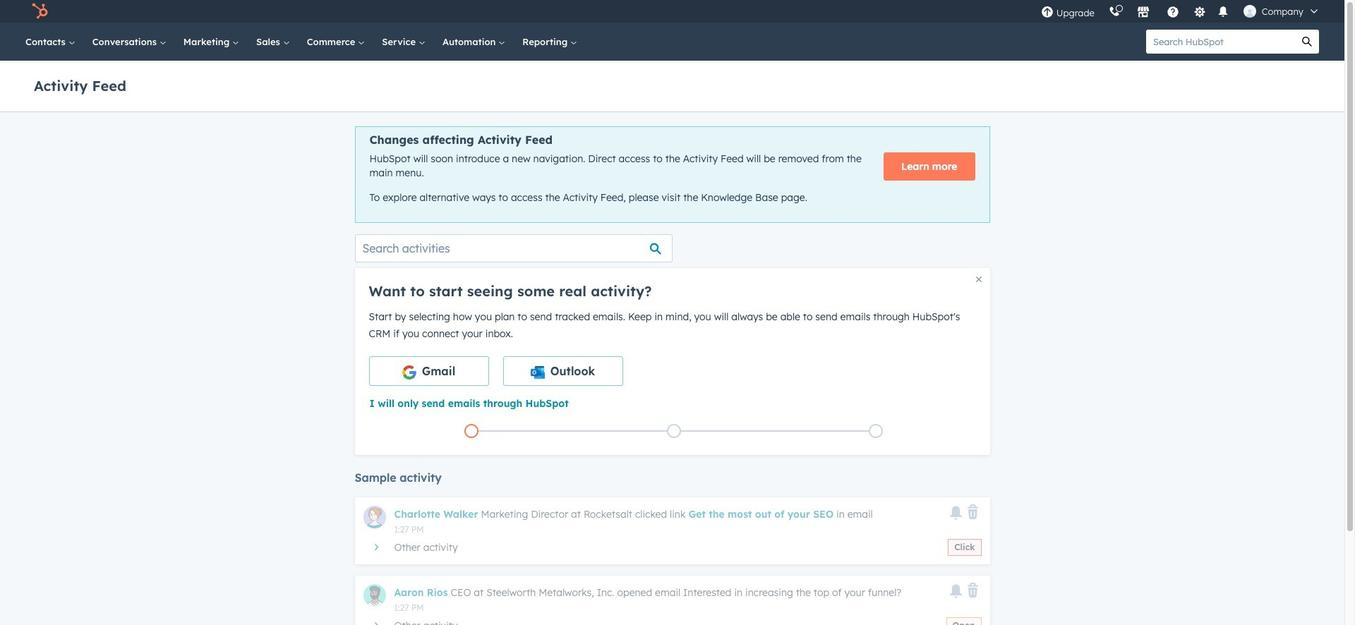 Task type: vqa. For each thing, say whether or not it's contained in the screenshot.
Marketplaces image
yes



Task type: describe. For each thing, give the bounding box(es) containing it.
Search activities search field
[[355, 234, 672, 262]]

close image
[[976, 277, 982, 282]]

Search HubSpot search field
[[1146, 30, 1295, 54]]



Task type: locate. For each thing, give the bounding box(es) containing it.
None checkbox
[[369, 356, 489, 386], [503, 356, 623, 386], [369, 356, 489, 386], [503, 356, 623, 386]]

onboarding.steps.finalstep.title image
[[873, 428, 880, 436]]

list
[[370, 421, 977, 441]]

jacob simon image
[[1244, 5, 1256, 18]]

marketplaces image
[[1137, 6, 1150, 19]]

menu
[[1034, 0, 1328, 23]]

onboarding.steps.sendtrackedemailingmail.title image
[[670, 428, 677, 436]]



